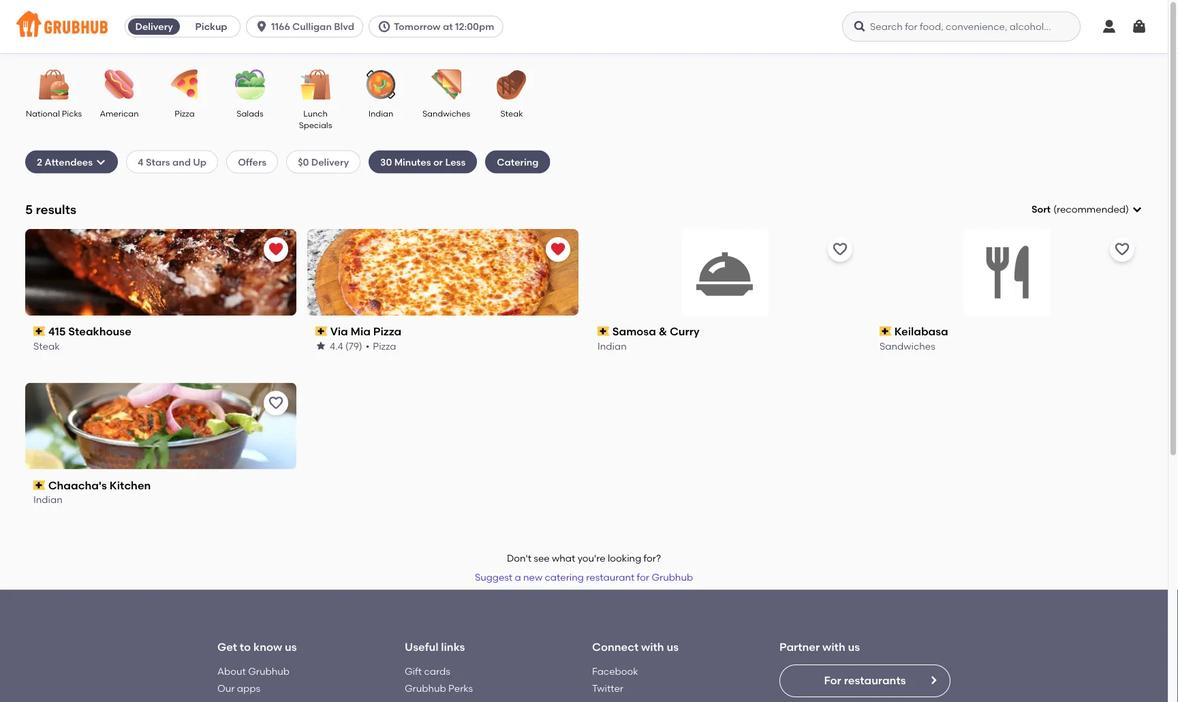 Task type: describe. For each thing, give the bounding box(es) containing it.
american image
[[95, 70, 143, 100]]

3 svg image from the left
[[854, 20, 867, 33]]

&
[[659, 325, 668, 338]]

with for partner
[[823, 640, 846, 653]]

results
[[36, 202, 76, 217]]

grubhub inside button
[[652, 572, 693, 583]]

looking
[[608, 553, 642, 564]]

connect with us
[[592, 640, 679, 653]]

saved restaurant image for 415 steakhouse
[[268, 241, 284, 258]]

0 vertical spatial steak
[[501, 108, 523, 118]]

chaacha's kitchen link
[[33, 478, 288, 493]]

grubhub perks link
[[405, 683, 473, 695]]

$0 delivery
[[298, 156, 349, 168]]

mia
[[351, 325, 371, 338]]

grubhub inside about grubhub our apps
[[248, 666, 290, 677]]

see
[[534, 553, 550, 564]]

4 stars and up
[[138, 156, 207, 168]]

svg image for 1166 culligan blvd
[[255, 20, 269, 33]]

tomorrow
[[394, 21, 441, 32]]

restaurants
[[845, 674, 906, 687]]

4
[[138, 156, 144, 168]]

suggest a new catering restaurant for grubhub button
[[469, 565, 700, 590]]

• pizza
[[366, 340, 396, 352]]

chaacha's kitchen
[[48, 479, 151, 492]]

or
[[434, 156, 443, 168]]

save this restaurant image for samosa & curry
[[832, 241, 849, 258]]

steak image
[[488, 70, 536, 100]]

415 steakhouse
[[48, 325, 131, 338]]

lunch
[[304, 108, 328, 118]]

national picks
[[26, 108, 82, 118]]

twitter link
[[592, 683, 624, 695]]

gift cards grubhub perks
[[405, 666, 473, 695]]

about grubhub our apps
[[217, 666, 290, 695]]

lunch specials image
[[292, 70, 340, 100]]

kitchen
[[110, 479, 151, 492]]

pickup
[[195, 21, 227, 32]]

samosa
[[613, 325, 656, 338]]

subscription pass image for chaacha's kitchen
[[33, 481, 45, 490]]

saved restaurant button for via mia pizza
[[546, 237, 571, 262]]

for?
[[644, 553, 661, 564]]

us for connect with us
[[667, 640, 679, 653]]

via
[[330, 325, 348, 338]]

415 steakhouse logo image
[[25, 229, 297, 316]]

new
[[524, 572, 543, 583]]

1166 culligan blvd button
[[246, 16, 369, 37]]

2 attendees
[[37, 156, 93, 168]]

subscription pass image for samosa
[[598, 327, 610, 336]]

samosa & curry link
[[598, 324, 853, 339]]

2 vertical spatial pizza
[[373, 340, 396, 352]]

pizza image
[[161, 70, 209, 100]]

keilabasa link
[[880, 324, 1135, 339]]

(
[[1054, 204, 1057, 215]]

facebook link
[[592, 666, 639, 677]]

recommended
[[1057, 204, 1126, 215]]

for
[[825, 674, 842, 687]]

restaurant
[[587, 572, 635, 583]]

sandwiches image
[[423, 70, 470, 100]]

attendees
[[45, 156, 93, 168]]

delivery button
[[126, 16, 183, 37]]

delivery inside button
[[135, 21, 173, 32]]

keilabasa logo image
[[964, 229, 1051, 316]]

saved restaurant image for via mia pizza
[[550, 241, 567, 258]]

suggest
[[475, 572, 513, 583]]

0 horizontal spatial sandwiches
[[423, 108, 470, 118]]

1 horizontal spatial indian
[[369, 108, 394, 118]]

with for connect
[[642, 640, 664, 653]]

our apps link
[[217, 683, 261, 695]]

12:00pm
[[455, 21, 495, 32]]

415
[[48, 325, 66, 338]]

steakhouse
[[68, 325, 131, 338]]

offers
[[238, 156, 267, 168]]

about
[[217, 666, 246, 677]]

facebook twitter
[[592, 666, 639, 695]]

partner with us
[[780, 640, 861, 653]]

suggest a new catering restaurant for grubhub
[[475, 572, 693, 583]]

none field inside 5 results main content
[[1032, 203, 1143, 216]]

pickup button
[[183, 16, 240, 37]]

svg image for tomorrow at 12:00pm
[[378, 20, 391, 33]]

catering
[[497, 156, 539, 168]]

national
[[26, 108, 60, 118]]

415 steakhouse link
[[33, 324, 288, 339]]

american
[[100, 108, 139, 118]]

minutes
[[395, 156, 431, 168]]

lunch specials
[[299, 108, 332, 130]]

know
[[254, 640, 282, 653]]

salads image
[[226, 70, 274, 100]]

saved restaurant button for 415 steakhouse
[[264, 237, 288, 262]]

)
[[1126, 204, 1130, 215]]

apps
[[237, 683, 261, 695]]



Task type: locate. For each thing, give the bounding box(es) containing it.
1 vertical spatial subscription pass image
[[33, 481, 45, 490]]

1 svg image from the left
[[255, 20, 269, 33]]

grubhub down the 'gift cards' link
[[405, 683, 446, 695]]

via mia pizza logo image
[[307, 229, 579, 316]]

0 vertical spatial save this restaurant image
[[832, 241, 849, 258]]

and
[[172, 156, 191, 168]]

1 subscription pass image from the top
[[33, 327, 45, 336]]

don't see what you're looking for?
[[507, 553, 661, 564]]

1 vertical spatial save this restaurant image
[[268, 395, 284, 412]]

indian for samosa & curry
[[598, 340, 627, 352]]

0 horizontal spatial svg image
[[255, 20, 269, 33]]

to
[[240, 640, 251, 653]]

grubhub
[[652, 572, 693, 583], [248, 666, 290, 677], [405, 683, 446, 695]]

indian down "chaacha's"
[[33, 494, 63, 506]]

twitter
[[592, 683, 624, 695]]

indian down indian image
[[369, 108, 394, 118]]

a
[[515, 572, 521, 583]]

via mia pizza
[[330, 325, 402, 338]]

0 vertical spatial delivery
[[135, 21, 173, 32]]

chaacha's kitchen logo image
[[25, 383, 297, 470]]

partner
[[780, 640, 820, 653]]

4.4 (79)
[[330, 340, 363, 352]]

1 vertical spatial sandwiches
[[880, 340, 936, 352]]

chaacha's
[[48, 479, 107, 492]]

1 with from the left
[[642, 640, 664, 653]]

1 horizontal spatial steak
[[501, 108, 523, 118]]

•
[[366, 340, 370, 352]]

2 subscription pass image from the top
[[33, 481, 45, 490]]

1 horizontal spatial saved restaurant button
[[546, 237, 571, 262]]

1 saved restaurant button from the left
[[264, 237, 288, 262]]

2
[[37, 156, 42, 168]]

star icon image
[[316, 341, 327, 351]]

us
[[285, 640, 297, 653], [667, 640, 679, 653], [849, 640, 861, 653]]

us up "for restaurants" at the right of page
[[849, 640, 861, 653]]

0 horizontal spatial saved restaurant image
[[268, 241, 284, 258]]

with up for
[[823, 640, 846, 653]]

1 horizontal spatial with
[[823, 640, 846, 653]]

you're
[[578, 553, 606, 564]]

subscription pass image left samosa
[[598, 327, 610, 336]]

saved restaurant image
[[268, 241, 284, 258], [550, 241, 567, 258]]

0 horizontal spatial steak
[[33, 340, 60, 352]]

about grubhub link
[[217, 666, 290, 677]]

0 vertical spatial indian
[[369, 108, 394, 118]]

saved restaurant button
[[264, 237, 288, 262], [546, 237, 571, 262]]

0 horizontal spatial save this restaurant button
[[264, 391, 288, 416]]

sandwiches down keilabasa
[[880, 340, 936, 352]]

via mia pizza link
[[316, 324, 571, 339]]

1 horizontal spatial save this restaurant button
[[828, 237, 853, 262]]

0 horizontal spatial grubhub
[[248, 666, 290, 677]]

2 horizontal spatial indian
[[598, 340, 627, 352]]

delivery left pickup button
[[135, 21, 173, 32]]

2 horizontal spatial save this restaurant button
[[1111, 237, 1135, 262]]

2 us from the left
[[667, 640, 679, 653]]

useful links
[[405, 640, 465, 653]]

2 vertical spatial indian
[[33, 494, 63, 506]]

indian image
[[357, 70, 405, 100]]

sort
[[1032, 204, 1051, 215]]

subscription pass image left keilabasa
[[880, 327, 892, 336]]

save this restaurant image for chaacha's kitchen
[[268, 395, 284, 412]]

1166 culligan blvd
[[271, 21, 355, 32]]

1 us from the left
[[285, 640, 297, 653]]

less
[[445, 156, 466, 168]]

blvd
[[334, 21, 355, 32]]

save this restaurant button for samosa & curry
[[828, 237, 853, 262]]

at
[[443, 21, 453, 32]]

subscription pass image inside the samosa & curry link
[[598, 327, 610, 336]]

sandwiches
[[423, 108, 470, 118], [880, 340, 936, 352]]

none field containing sort
[[1032, 203, 1143, 216]]

indian
[[369, 108, 394, 118], [598, 340, 627, 352], [33, 494, 63, 506]]

0 horizontal spatial saved restaurant button
[[264, 237, 288, 262]]

useful
[[405, 640, 439, 653]]

with
[[642, 640, 664, 653], [823, 640, 846, 653]]

4.4
[[330, 340, 343, 352]]

subscription pass image inside "via mia pizza" link
[[316, 327, 328, 336]]

cards
[[424, 666, 451, 677]]

5 results
[[25, 202, 76, 217]]

pizza down pizza image
[[175, 108, 195, 118]]

30
[[380, 156, 392, 168]]

subscription pass image for via
[[316, 327, 328, 336]]

3 us from the left
[[849, 640, 861, 653]]

for restaurants link
[[780, 665, 951, 697]]

catering
[[545, 572, 584, 583]]

subscription pass image inside chaacha's kitchen link
[[33, 481, 45, 490]]

pizza up the • pizza
[[373, 325, 402, 338]]

0 horizontal spatial delivery
[[135, 21, 173, 32]]

get
[[217, 640, 237, 653]]

2 horizontal spatial subscription pass image
[[880, 327, 892, 336]]

don't
[[507, 553, 532, 564]]

delivery inside 5 results main content
[[311, 156, 349, 168]]

2 svg image from the left
[[378, 20, 391, 33]]

5
[[25, 202, 33, 217]]

gift
[[405, 666, 422, 677]]

subscription pass image
[[33, 327, 45, 336], [33, 481, 45, 490]]

pizza
[[175, 108, 195, 118], [373, 325, 402, 338], [373, 340, 396, 352]]

with right connect
[[642, 640, 664, 653]]

us right connect
[[667, 640, 679, 653]]

subscription pass image inside keilabasa link
[[880, 327, 892, 336]]

0 horizontal spatial subscription pass image
[[316, 327, 328, 336]]

svg image inside 1166 culligan blvd button
[[255, 20, 269, 33]]

0 vertical spatial subscription pass image
[[33, 327, 45, 336]]

subscription pass image for 415 steakhouse
[[33, 327, 45, 336]]

for
[[637, 572, 650, 583]]

1 horizontal spatial save this restaurant image
[[832, 241, 849, 258]]

culligan
[[293, 21, 332, 32]]

subscription pass image inside the 415 steakhouse link
[[33, 327, 45, 336]]

get to know us
[[217, 640, 297, 653]]

grubhub inside gift cards grubhub perks
[[405, 683, 446, 695]]

samosa & curry logo image
[[682, 229, 769, 316]]

us right know
[[285, 640, 297, 653]]

keilabasa
[[895, 325, 949, 338]]

2 horizontal spatial grubhub
[[652, 572, 693, 583]]

svg image
[[255, 20, 269, 33], [378, 20, 391, 33], [854, 20, 867, 33]]

1 vertical spatial steak
[[33, 340, 60, 352]]

main navigation navigation
[[0, 0, 1169, 53]]

$0
[[298, 156, 309, 168]]

1 subscription pass image from the left
[[316, 327, 328, 336]]

grubhub down for?
[[652, 572, 693, 583]]

gift cards link
[[405, 666, 451, 677]]

delivery right $0
[[311, 156, 349, 168]]

(79)
[[346, 340, 363, 352]]

subscription pass image up star icon
[[316, 327, 328, 336]]

national picks image
[[30, 70, 78, 100]]

our
[[217, 683, 235, 695]]

svg image
[[1102, 18, 1118, 35], [1132, 18, 1148, 35], [96, 156, 106, 167], [1132, 204, 1143, 215]]

us for partner with us
[[849, 640, 861, 653]]

1 vertical spatial pizza
[[373, 325, 402, 338]]

1 horizontal spatial us
[[667, 640, 679, 653]]

1 vertical spatial indian
[[598, 340, 627, 352]]

5 results main content
[[0, 53, 1169, 702]]

picks
[[62, 108, 82, 118]]

2 horizontal spatial svg image
[[854, 20, 867, 33]]

steak down steak image
[[501, 108, 523, 118]]

1 horizontal spatial svg image
[[378, 20, 391, 33]]

None field
[[1032, 203, 1143, 216]]

specials
[[299, 120, 332, 130]]

svg image inside field
[[1132, 204, 1143, 215]]

stars
[[146, 156, 170, 168]]

sort ( recommended )
[[1032, 204, 1130, 215]]

0 vertical spatial grubhub
[[652, 572, 693, 583]]

pizza right •
[[373, 340, 396, 352]]

subscription pass image left "chaacha's"
[[33, 481, 45, 490]]

0 horizontal spatial us
[[285, 640, 297, 653]]

tomorrow at 12:00pm
[[394, 21, 495, 32]]

2 saved restaurant image from the left
[[550, 241, 567, 258]]

right image
[[929, 675, 940, 686]]

salads
[[237, 108, 264, 118]]

for restaurants
[[825, 674, 906, 687]]

1166
[[271, 21, 290, 32]]

steak down 415
[[33, 340, 60, 352]]

pizza inside "via mia pizza" link
[[373, 325, 402, 338]]

3 subscription pass image from the left
[[880, 327, 892, 336]]

2 subscription pass image from the left
[[598, 327, 610, 336]]

1 vertical spatial delivery
[[311, 156, 349, 168]]

2 horizontal spatial us
[[849, 640, 861, 653]]

save this restaurant button for chaacha's kitchen
[[264, 391, 288, 416]]

save this restaurant button
[[828, 237, 853, 262], [1111, 237, 1135, 262], [264, 391, 288, 416]]

links
[[441, 640, 465, 653]]

subscription pass image left 415
[[33, 327, 45, 336]]

2 with from the left
[[823, 640, 846, 653]]

1 vertical spatial grubhub
[[248, 666, 290, 677]]

1 saved restaurant image from the left
[[268, 241, 284, 258]]

samosa & curry
[[613, 325, 700, 338]]

2 saved restaurant button from the left
[[546, 237, 571, 262]]

30 minutes or less
[[380, 156, 466, 168]]

sandwiches down sandwiches image
[[423, 108, 470, 118]]

save this restaurant image
[[832, 241, 849, 258], [268, 395, 284, 412]]

1 horizontal spatial delivery
[[311, 156, 349, 168]]

grubhub down know
[[248, 666, 290, 677]]

1 horizontal spatial saved restaurant image
[[550, 241, 567, 258]]

up
[[193, 156, 207, 168]]

indian for chaacha's kitchen
[[33, 494, 63, 506]]

perks
[[449, 683, 473, 695]]

Search for food, convenience, alcohol... search field
[[843, 12, 1081, 42]]

connect
[[592, 640, 639, 653]]

indian down samosa
[[598, 340, 627, 352]]

2 vertical spatial grubhub
[[405, 683, 446, 695]]

0 horizontal spatial indian
[[33, 494, 63, 506]]

subscription pass image
[[316, 327, 328, 336], [598, 327, 610, 336], [880, 327, 892, 336]]

save this restaurant button for keilabasa
[[1111, 237, 1135, 262]]

save this restaurant image
[[1115, 241, 1131, 258]]

0 horizontal spatial save this restaurant image
[[268, 395, 284, 412]]

1 horizontal spatial subscription pass image
[[598, 327, 610, 336]]

0 vertical spatial sandwiches
[[423, 108, 470, 118]]

svg image inside tomorrow at 12:00pm button
[[378, 20, 391, 33]]

1 horizontal spatial grubhub
[[405, 683, 446, 695]]

0 horizontal spatial with
[[642, 640, 664, 653]]

0 vertical spatial pizza
[[175, 108, 195, 118]]

1 horizontal spatial sandwiches
[[880, 340, 936, 352]]



Task type: vqa. For each thing, say whether or not it's contained in the screenshot.
Union Pub
no



